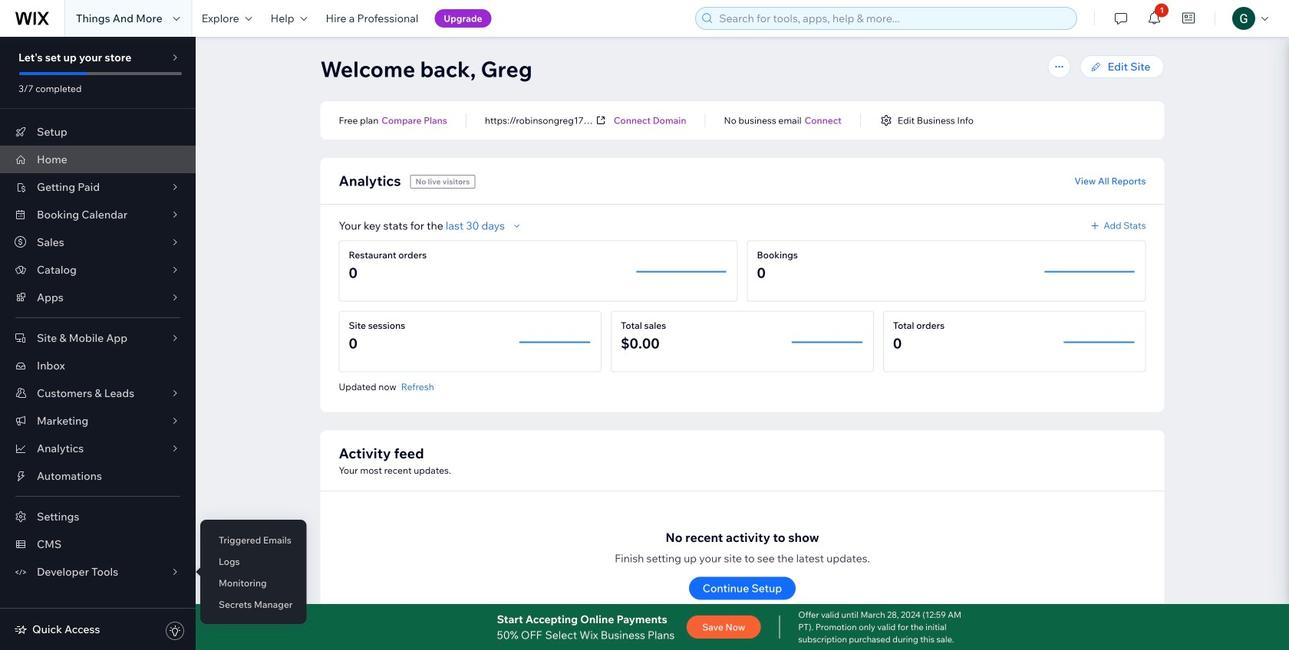 Task type: vqa. For each thing, say whether or not it's contained in the screenshot.
Search for tools, apps, help & more... 'field' at right
yes



Task type: locate. For each thing, give the bounding box(es) containing it.
Search for tools, apps, help & more... field
[[715, 8, 1072, 29]]

sidebar element
[[0, 37, 196, 651]]



